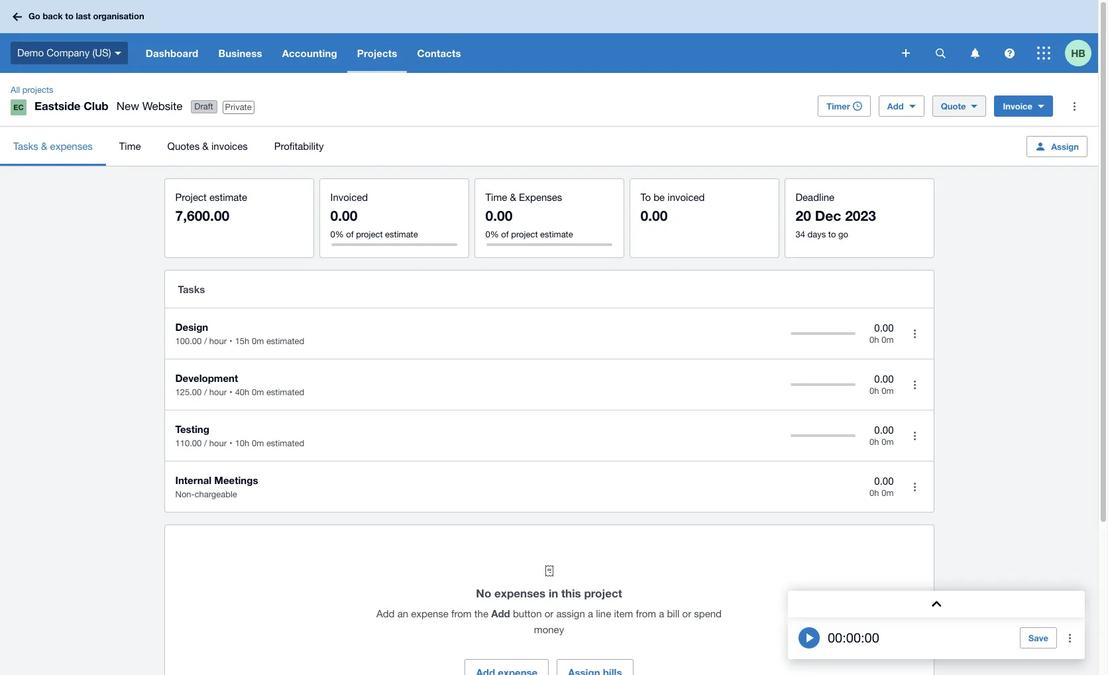 Task type: locate. For each thing, give the bounding box(es) containing it.
hour left 10h
[[209, 438, 227, 448]]

svg image right (us)
[[115, 52, 121, 55]]

1 horizontal spatial estimate
[[385, 229, 418, 239]]

of inside invoiced 0.00 0% of project estimate
[[346, 229, 354, 239]]

estimated right 40h
[[266, 387, 305, 397]]

1 hour from the top
[[209, 336, 227, 346]]

& down eastside
[[41, 140, 47, 152]]

1 vertical spatial estimated
[[266, 387, 305, 397]]

1 / from the top
[[204, 336, 207, 346]]

estimate inside project estimate 7,600.00
[[209, 192, 247, 203]]

time for time
[[119, 140, 141, 152]]

time left 'expenses'
[[486, 192, 507, 203]]

hour inside the testing 110.00 / hour • 10h 0m estimated
[[209, 438, 227, 448]]

3 estimated from the top
[[266, 438, 305, 448]]

no
[[476, 586, 492, 600]]

a left line
[[588, 608, 593, 619]]

2 • from the top
[[229, 387, 233, 397]]

0 horizontal spatial of
[[346, 229, 354, 239]]

2023
[[846, 208, 877, 224]]

be
[[654, 192, 665, 203]]

to be invoiced 0.00
[[641, 192, 705, 224]]

an
[[398, 608, 409, 619]]

invoices
[[211, 140, 248, 152]]

0 vertical spatial expenses
[[50, 140, 93, 152]]

item
[[614, 608, 633, 619]]

1 more options image from the top
[[902, 320, 929, 347]]

1 estimated from the top
[[266, 336, 305, 346]]

0 horizontal spatial time
[[119, 140, 141, 152]]

0 vertical spatial tasks
[[13, 140, 38, 152]]

dashboard link
[[136, 33, 208, 73]]

• for testing
[[229, 438, 233, 448]]

timer button
[[818, 95, 871, 117]]

1 vertical spatial to
[[829, 229, 836, 239]]

1 horizontal spatial tasks
[[178, 283, 205, 295]]

2 estimated from the top
[[266, 387, 305, 397]]

money
[[534, 624, 564, 635]]

hour down development
[[209, 387, 227, 397]]

1 horizontal spatial to
[[829, 229, 836, 239]]

invoiced
[[668, 192, 705, 203]]

demo company (us)
[[17, 47, 111, 58]]

0.00 0h 0m for design
[[870, 322, 894, 345]]

0 horizontal spatial 0%
[[331, 229, 344, 239]]

/ inside 'design 100.00 / hour • 15h 0m estimated'
[[204, 336, 207, 346]]

navigation containing dashboard
[[136, 33, 893, 73]]

3 hour from the top
[[209, 438, 227, 448]]

1 horizontal spatial from
[[636, 608, 657, 619]]

this
[[562, 586, 581, 600]]

/ right 110.00
[[204, 438, 207, 448]]

2 hour from the top
[[209, 387, 227, 397]]

• inside 'design 100.00 / hour • 15h 0m estimated'
[[229, 336, 233, 346]]

/
[[204, 336, 207, 346], [204, 387, 207, 397], [204, 438, 207, 448]]

tasks & expenses link
[[0, 127, 106, 166]]

0 horizontal spatial svg image
[[115, 52, 121, 55]]

banner containing hb
[[0, 0, 1099, 73]]

0 horizontal spatial tasks
[[13, 140, 38, 152]]

0% inside time & expenses 0.00 0% of project estimate
[[486, 229, 499, 239]]

estimate inside time & expenses 0.00 0% of project estimate
[[540, 229, 573, 239]]

• left 10h
[[229, 438, 233, 448]]

2 vertical spatial hour
[[209, 438, 227, 448]]

accounting button
[[272, 33, 347, 73]]

2 horizontal spatial add
[[888, 101, 904, 111]]

a
[[588, 608, 593, 619], [659, 608, 665, 619]]

0h for development
[[870, 386, 880, 396]]

0 horizontal spatial from
[[452, 608, 472, 619]]

projects
[[22, 85, 53, 95]]

1 horizontal spatial &
[[202, 140, 209, 152]]

project for expenses
[[584, 586, 622, 600]]

days
[[808, 229, 826, 239]]

tasks inside tasks & expenses link
[[13, 140, 38, 152]]

add button
[[879, 95, 925, 117]]

2 0.00 0h 0m from the top
[[870, 373, 894, 396]]

svg image up add 'popup button'
[[902, 49, 910, 57]]

a left bill
[[659, 608, 665, 619]]

estimated for design
[[266, 336, 305, 346]]

save
[[1029, 633, 1049, 643]]

add right timer button
[[888, 101, 904, 111]]

0 vertical spatial more options image
[[902, 320, 929, 347]]

estimated for testing
[[266, 438, 305, 448]]

tasks for tasks
[[178, 283, 205, 295]]

2 horizontal spatial project
[[584, 586, 622, 600]]

or up "money"
[[545, 608, 554, 619]]

& for quotes
[[202, 140, 209, 152]]

2 or from the left
[[683, 608, 692, 619]]

no expenses in this project
[[476, 586, 622, 600]]

invoice
[[1004, 101, 1033, 111]]

3 0.00 0h 0m from the top
[[870, 424, 894, 447]]

from
[[452, 608, 472, 619], [636, 608, 657, 619]]

1 vertical spatial more options image
[[902, 371, 929, 398]]

1 vertical spatial more options image
[[902, 422, 929, 449]]

0 vertical spatial to
[[65, 11, 74, 21]]

1 • from the top
[[229, 336, 233, 346]]

2 vertical spatial •
[[229, 438, 233, 448]]

hour for testing
[[209, 438, 227, 448]]

2 vertical spatial /
[[204, 438, 207, 448]]

2 horizontal spatial svg image
[[1038, 46, 1051, 60]]

more options image
[[902, 320, 929, 347], [902, 371, 929, 398], [902, 473, 929, 500]]

1 horizontal spatial add
[[491, 607, 510, 619]]

project inside time & expenses 0.00 0% of project estimate
[[511, 229, 538, 239]]

1 vertical spatial time
[[486, 192, 507, 203]]

hour for development
[[209, 387, 227, 397]]

navigation
[[136, 33, 893, 73]]

svg image up the invoice
[[1005, 48, 1015, 58]]

1 horizontal spatial of
[[502, 229, 509, 239]]

1 0h from the top
[[870, 335, 880, 345]]

0 horizontal spatial project
[[356, 229, 383, 239]]

/ inside development 125.00 / hour • 40h 0m estimated
[[204, 387, 207, 397]]

estimated
[[266, 336, 305, 346], [266, 387, 305, 397], [266, 438, 305, 448]]

0 horizontal spatial a
[[588, 608, 593, 619]]

2 more options image from the top
[[902, 371, 929, 398]]

0 horizontal spatial or
[[545, 608, 554, 619]]

0m inside the testing 110.00 / hour • 10h 0m estimated
[[252, 438, 264, 448]]

time for time & expenses 0.00 0% of project estimate
[[486, 192, 507, 203]]

2 horizontal spatial estimate
[[540, 229, 573, 239]]

• inside the testing 110.00 / hour • 10h 0m estimated
[[229, 438, 233, 448]]

hb
[[1072, 47, 1086, 59]]

or right bill
[[683, 608, 692, 619]]

demo
[[17, 47, 44, 58]]

svg image left hb
[[1038, 46, 1051, 60]]

0 vertical spatial •
[[229, 336, 233, 346]]

/ for testing
[[204, 438, 207, 448]]

1 vertical spatial •
[[229, 387, 233, 397]]

• for design
[[229, 336, 233, 346]]

& for tasks
[[41, 140, 47, 152]]

2 vertical spatial estimated
[[266, 438, 305, 448]]

projects
[[357, 47, 398, 59]]

0m
[[882, 335, 894, 345], [252, 336, 264, 346], [882, 386, 894, 396], [252, 387, 264, 397], [882, 437, 894, 447], [252, 438, 264, 448], [882, 488, 894, 498]]

tasks down ec
[[13, 140, 38, 152]]

4 0.00 0h 0m from the top
[[870, 475, 894, 498]]

eastside club
[[34, 99, 109, 113]]

• left 40h
[[229, 387, 233, 397]]

2 of from the left
[[502, 229, 509, 239]]

to left last
[[65, 11, 74, 21]]

1 horizontal spatial expenses
[[495, 586, 546, 600]]

quote button
[[933, 95, 987, 117]]

0 horizontal spatial &
[[41, 140, 47, 152]]

svg image up quote
[[936, 48, 946, 58]]

1 or from the left
[[545, 608, 554, 619]]

15h
[[235, 336, 250, 346]]

3 • from the top
[[229, 438, 233, 448]]

meetings
[[214, 474, 258, 486]]

estimated right 15h
[[266, 336, 305, 346]]

/ right 100.00
[[204, 336, 207, 346]]

assign button
[[1027, 136, 1088, 157]]

project estimate 7,600.00
[[175, 192, 247, 224]]

hour inside 'design 100.00 / hour • 15h 0m estimated'
[[209, 336, 227, 346]]

3 0h from the top
[[870, 437, 880, 447]]

3 / from the top
[[204, 438, 207, 448]]

expenses
[[50, 140, 93, 152], [495, 586, 546, 600]]

• inside development 125.00 / hour • 40h 0m estimated
[[229, 387, 233, 397]]

more options image for design
[[902, 320, 929, 347]]

project down invoiced
[[356, 229, 383, 239]]

0.00 inside time & expenses 0.00 0% of project estimate
[[486, 208, 513, 224]]

0.00 0h 0m
[[870, 322, 894, 345], [870, 373, 894, 396], [870, 424, 894, 447], [870, 475, 894, 498]]

to left go
[[829, 229, 836, 239]]

hour
[[209, 336, 227, 346], [209, 387, 227, 397], [209, 438, 227, 448]]

project up line
[[584, 586, 622, 600]]

back
[[43, 11, 63, 21]]

of inside time & expenses 0.00 0% of project estimate
[[502, 229, 509, 239]]

svg image
[[1038, 46, 1051, 60], [1005, 48, 1015, 58], [115, 52, 121, 55]]

project
[[356, 229, 383, 239], [511, 229, 538, 239], [584, 586, 622, 600]]

0 horizontal spatial expenses
[[50, 140, 93, 152]]

2 horizontal spatial &
[[510, 192, 516, 203]]

1 of from the left
[[346, 229, 354, 239]]

project down 'expenses'
[[511, 229, 538, 239]]

1 0% from the left
[[331, 229, 344, 239]]

2 / from the top
[[204, 387, 207, 397]]

estimated inside 'design 100.00 / hour • 15h 0m estimated'
[[266, 336, 305, 346]]

go
[[839, 229, 849, 239]]

project inside invoiced 0.00 0% of project estimate
[[356, 229, 383, 239]]

1 vertical spatial expenses
[[495, 586, 546, 600]]

demo company (us) button
[[0, 33, 136, 73]]

hour left 15h
[[209, 336, 227, 346]]

chargeable
[[195, 489, 237, 499]]

hour inside development 125.00 / hour • 40h 0m estimated
[[209, 387, 227, 397]]

0h for testing
[[870, 437, 880, 447]]

invoiced 0.00 0% of project estimate
[[331, 192, 418, 239]]

0 vertical spatial time
[[119, 140, 141, 152]]

from left the
[[452, 608, 472, 619]]

/ for design
[[204, 336, 207, 346]]

svg image
[[13, 12, 22, 21], [936, 48, 946, 58], [971, 48, 980, 58], [902, 49, 910, 57]]

2 0% from the left
[[486, 229, 499, 239]]

0.00
[[331, 208, 358, 224], [486, 208, 513, 224], [641, 208, 668, 224], [875, 322, 894, 333], [875, 373, 894, 384], [875, 424, 894, 435], [875, 475, 894, 486]]

expenses up button
[[495, 586, 546, 600]]

banner
[[0, 0, 1099, 73]]

time
[[119, 140, 141, 152], [486, 192, 507, 203]]

0 vertical spatial hour
[[209, 336, 227, 346]]

0 vertical spatial estimated
[[266, 336, 305, 346]]

add inside 'popup button'
[[888, 101, 904, 111]]

1 horizontal spatial time
[[486, 192, 507, 203]]

0 horizontal spatial to
[[65, 11, 74, 21]]

1 0.00 0h 0m from the top
[[870, 322, 894, 345]]

& inside time & expenses 0.00 0% of project estimate
[[510, 192, 516, 203]]

/ down development
[[204, 387, 207, 397]]

1 vertical spatial tasks
[[178, 283, 205, 295]]

expenses down the eastside club
[[50, 140, 93, 152]]

to inside deadline 20 dec 2023 34 days to go
[[829, 229, 836, 239]]

estimated right 10h
[[266, 438, 305, 448]]

& left 'expenses'
[[510, 192, 516, 203]]

tasks up 'design'
[[178, 283, 205, 295]]

0 horizontal spatial add
[[377, 608, 395, 619]]

1 vertical spatial hour
[[209, 387, 227, 397]]

1 horizontal spatial a
[[659, 608, 665, 619]]

• left 15h
[[229, 336, 233, 346]]

more options image
[[1062, 93, 1088, 119], [902, 422, 929, 449], [1058, 625, 1084, 651]]

0 vertical spatial /
[[204, 336, 207, 346]]

time down new
[[119, 140, 141, 152]]

0h for design
[[870, 335, 880, 345]]

1 horizontal spatial project
[[511, 229, 538, 239]]

estimated inside the testing 110.00 / hour • 10h 0m estimated
[[266, 438, 305, 448]]

1 horizontal spatial 0%
[[486, 229, 499, 239]]

2 vertical spatial more options image
[[902, 473, 929, 500]]

time inside time & expenses 0.00 0% of project estimate
[[486, 192, 507, 203]]

add right the
[[491, 607, 510, 619]]

all projects link
[[5, 84, 59, 97]]

0h
[[870, 335, 880, 345], [870, 386, 880, 396], [870, 437, 880, 447], [870, 488, 880, 498]]

2 0h from the top
[[870, 386, 880, 396]]

7,600.00
[[175, 208, 230, 224]]

all projects
[[11, 85, 53, 95]]

estimate inside invoiced 0.00 0% of project estimate
[[385, 229, 418, 239]]

profitability link
[[261, 127, 337, 166]]

expense
[[411, 608, 449, 619]]

110.00
[[175, 438, 202, 448]]

tasks & expenses
[[13, 140, 93, 152]]

1 horizontal spatial or
[[683, 608, 692, 619]]

design 100.00 / hour • 15h 0m estimated
[[175, 321, 305, 346]]

in
[[549, 586, 559, 600]]

/ inside the testing 110.00 / hour • 10h 0m estimated
[[204, 438, 207, 448]]

add left an
[[377, 608, 395, 619]]

0 horizontal spatial estimate
[[209, 192, 247, 203]]

bill
[[667, 608, 680, 619]]

timer
[[827, 101, 851, 111]]

1 vertical spatial /
[[204, 387, 207, 397]]

estimated inside development 125.00 / hour • 40h 0m estimated
[[266, 387, 305, 397]]

estimated for development
[[266, 387, 305, 397]]

3 more options image from the top
[[902, 473, 929, 500]]

non-
[[175, 489, 195, 499]]

internal meetings non-chargeable
[[175, 474, 258, 499]]

& for time
[[510, 192, 516, 203]]

svg image left 'go' at the top left
[[13, 12, 22, 21]]

&
[[41, 140, 47, 152], [202, 140, 209, 152], [510, 192, 516, 203]]

from right item at the right bottom of the page
[[636, 608, 657, 619]]

& right quotes
[[202, 140, 209, 152]]

(us)
[[92, 47, 111, 58]]



Task type: describe. For each thing, give the bounding box(es) containing it.
time link
[[106, 127, 154, 166]]

1 a from the left
[[588, 608, 593, 619]]

expenses inside tasks & expenses link
[[50, 140, 93, 152]]

add an expense from the add button or assign a line item from a bill or spend money
[[377, 607, 722, 635]]

add for add
[[888, 101, 904, 111]]

invoice button
[[995, 95, 1054, 117]]

projects button
[[347, 33, 407, 73]]

button
[[513, 608, 542, 619]]

new website
[[117, 99, 183, 113]]

last
[[76, 11, 91, 21]]

100.00
[[175, 336, 202, 346]]

• for development
[[229, 387, 233, 397]]

2 a from the left
[[659, 608, 665, 619]]

1 from from the left
[[452, 608, 472, 619]]

0 vertical spatial more options image
[[1062, 93, 1088, 119]]

125.00
[[175, 387, 202, 397]]

0m inside 'design 100.00 / hour • 15h 0m estimated'
[[252, 336, 264, 346]]

hb button
[[1066, 33, 1099, 73]]

00:00:00
[[828, 630, 880, 645]]

contacts
[[417, 47, 461, 59]]

business
[[218, 47, 262, 59]]

hour for design
[[209, 336, 227, 346]]

assign
[[557, 608, 585, 619]]

all
[[11, 85, 20, 95]]

0.00 0h 0m for testing
[[870, 424, 894, 447]]

34
[[796, 229, 806, 239]]

deadline 20 dec 2023 34 days to go
[[796, 192, 877, 239]]

10h
[[235, 438, 250, 448]]

business button
[[208, 33, 272, 73]]

development 125.00 / hour • 40h 0m estimated
[[175, 372, 305, 397]]

project for 0.00
[[356, 229, 383, 239]]

20
[[796, 208, 812, 224]]

deadline
[[796, 192, 835, 203]]

0.00 inside invoiced 0.00 0% of project estimate
[[331, 208, 358, 224]]

2 vertical spatial more options image
[[1058, 625, 1084, 651]]

quotes
[[167, 140, 200, 152]]

tasks for tasks & expenses
[[13, 140, 38, 152]]

expenses
[[519, 192, 563, 203]]

to
[[641, 192, 651, 203]]

svg image inside the 'demo company (us)' popup button
[[115, 52, 121, 55]]

/ for development
[[204, 387, 207, 397]]

add for add an expense from the add button or assign a line item from a bill or spend money
[[377, 608, 395, 619]]

more options image for internal meetings
[[902, 473, 929, 500]]

dashboard
[[146, 47, 199, 59]]

internal
[[175, 474, 212, 486]]

2 from from the left
[[636, 608, 657, 619]]

time & expenses 0.00 0% of project estimate
[[486, 192, 573, 239]]

0.00 0h 0m for development
[[870, 373, 894, 396]]

contacts button
[[407, 33, 471, 73]]

development
[[175, 372, 238, 384]]

the
[[475, 608, 489, 619]]

invoiced
[[331, 192, 368, 203]]

ec
[[14, 103, 24, 111]]

spend
[[694, 608, 722, 619]]

svg image inside go back to last organisation link
[[13, 12, 22, 21]]

organisation
[[93, 11, 144, 21]]

profitability
[[274, 140, 324, 152]]

dec
[[815, 208, 842, 224]]

new
[[117, 99, 139, 113]]

eastside
[[34, 99, 81, 113]]

testing
[[175, 423, 209, 435]]

line
[[596, 608, 612, 619]]

quotes & invoices link
[[154, 127, 261, 166]]

40h
[[235, 387, 250, 397]]

accounting
[[282, 47, 337, 59]]

0m inside development 125.00 / hour • 40h 0m estimated
[[252, 387, 264, 397]]

svg image up quote popup button on the right top
[[971, 48, 980, 58]]

testing 110.00 / hour • 10h 0m estimated
[[175, 423, 305, 448]]

start timer image
[[799, 627, 820, 649]]

more options image for development
[[902, 371, 929, 398]]

assign
[[1052, 141, 1080, 152]]

go back to last organisation link
[[8, 5, 152, 28]]

save button
[[1020, 627, 1058, 649]]

website
[[142, 99, 183, 113]]

quote
[[941, 101, 966, 111]]

4 0h from the top
[[870, 488, 880, 498]]

company
[[47, 47, 90, 58]]

0% inside invoiced 0.00 0% of project estimate
[[331, 229, 344, 239]]

draft
[[194, 102, 213, 111]]

project
[[175, 192, 207, 203]]

design
[[175, 321, 208, 333]]

quotes & invoices
[[167, 140, 248, 152]]

1 horizontal spatial svg image
[[1005, 48, 1015, 58]]

0.00 inside to be invoiced 0.00
[[641, 208, 668, 224]]



Task type: vqa. For each thing, say whether or not it's contained in the screenshot.
bottommost SPENT
no



